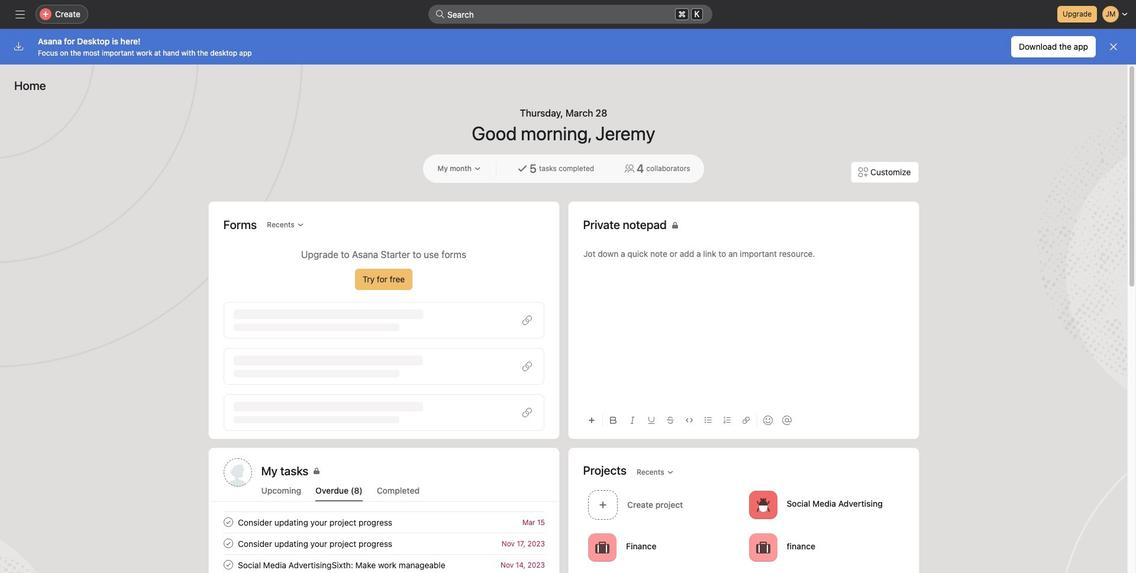 Task type: locate. For each thing, give the bounding box(es) containing it.
Mark complete checkbox
[[221, 536, 235, 551]]

insert an object image
[[588, 417, 595, 424]]

mark complete checkbox up mark complete checkbox
[[221, 515, 235, 529]]

italics image
[[629, 417, 636, 424]]

3 mark complete image from the top
[[221, 558, 235, 572]]

2 mark complete checkbox from the top
[[221, 558, 235, 572]]

2 briefcase image from the left
[[756, 540, 770, 554]]

bold image
[[610, 417, 617, 424]]

strikethrough image
[[667, 417, 674, 424]]

Search tasks, projects, and more text field
[[429, 5, 713, 24]]

bulleted list image
[[705, 417, 712, 424]]

1 briefcase image from the left
[[595, 540, 610, 554]]

briefcase image
[[595, 540, 610, 554], [756, 540, 770, 554]]

mark complete checkbox down mark complete checkbox
[[221, 558, 235, 572]]

2 vertical spatial mark complete image
[[221, 558, 235, 572]]

list item
[[209, 512, 559, 533], [209, 533, 559, 554], [209, 554, 559, 573]]

prominent image
[[436, 9, 445, 19]]

1 vertical spatial mark complete image
[[221, 536, 235, 551]]

dismiss image
[[1110, 42, 1119, 52]]

mark complete image
[[221, 515, 235, 529], [221, 536, 235, 551], [221, 558, 235, 572]]

Mark complete checkbox
[[221, 515, 235, 529], [221, 558, 235, 572]]

1 horizontal spatial briefcase image
[[756, 540, 770, 554]]

emoji image
[[764, 416, 773, 425]]

link image
[[743, 417, 750, 424]]

add profile photo image
[[224, 458, 252, 487]]

1 vertical spatial mark complete checkbox
[[221, 558, 235, 572]]

0 horizontal spatial briefcase image
[[595, 540, 610, 554]]

toolbar
[[584, 407, 904, 433]]

None field
[[429, 5, 713, 24]]

1 mark complete checkbox from the top
[[221, 515, 235, 529]]

code image
[[686, 417, 693, 424]]

3 list item from the top
[[209, 554, 559, 573]]

0 vertical spatial mark complete checkbox
[[221, 515, 235, 529]]

0 vertical spatial mark complete image
[[221, 515, 235, 529]]

1 list item from the top
[[209, 512, 559, 533]]



Task type: vqa. For each thing, say whether or not it's contained in the screenshot.
rocket icon
no



Task type: describe. For each thing, give the bounding box(es) containing it.
1 mark complete image from the top
[[221, 515, 235, 529]]

expand sidebar image
[[15, 9, 25, 19]]

2 list item from the top
[[209, 533, 559, 554]]

numbered list image
[[724, 417, 731, 424]]

bug image
[[756, 498, 770, 512]]

mark complete checkbox for first list item
[[221, 515, 235, 529]]

2 mark complete image from the top
[[221, 536, 235, 551]]

mark complete checkbox for third list item
[[221, 558, 235, 572]]

at mention image
[[782, 416, 792, 425]]

underline image
[[648, 417, 655, 424]]



